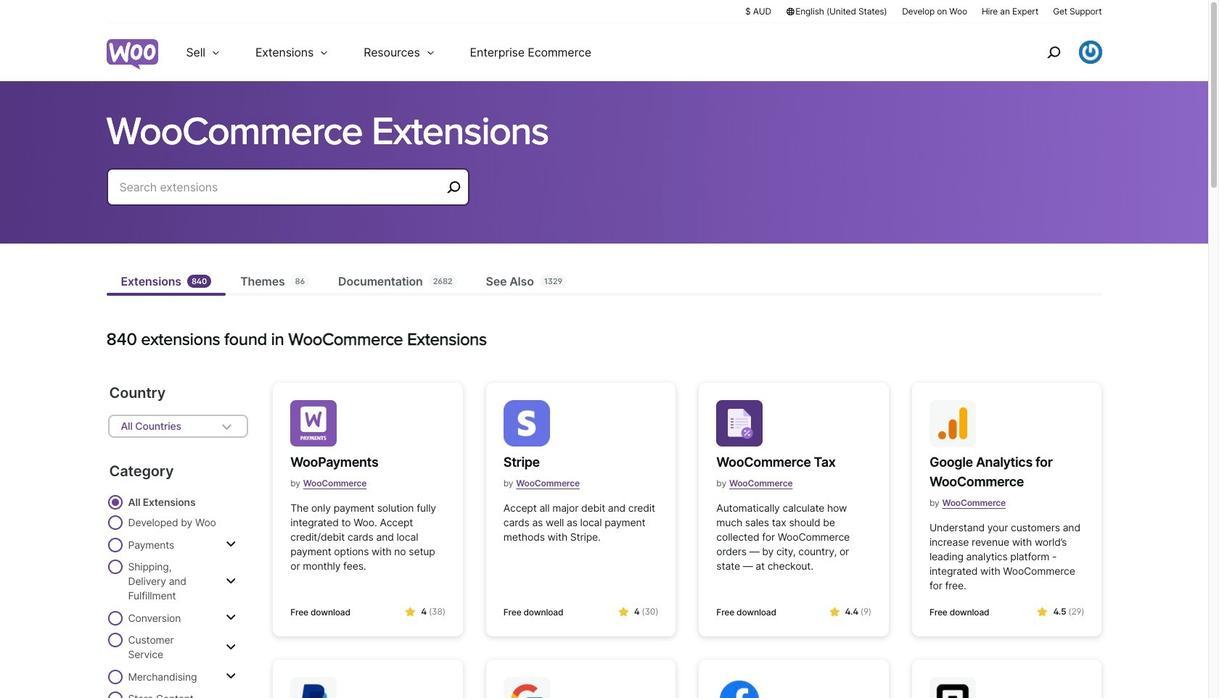 Task type: locate. For each thing, give the bounding box(es) containing it.
None search field
[[106, 168, 469, 224]]

Search extensions search field
[[119, 177, 442, 197]]

angle down image
[[218, 418, 235, 435]]

show subcategories image
[[226, 576, 236, 587], [226, 613, 236, 624], [226, 642, 236, 654], [226, 671, 236, 683]]

3 show subcategories image from the top
[[226, 642, 236, 654]]

2 show subcategories image from the top
[[226, 613, 236, 624]]

search image
[[1042, 41, 1065, 64]]

show subcategories image
[[226, 539, 236, 551]]



Task type: describe. For each thing, give the bounding box(es) containing it.
service navigation menu element
[[1016, 29, 1102, 76]]

4 show subcategories image from the top
[[226, 671, 236, 683]]

1 show subcategories image from the top
[[226, 576, 236, 587]]

Filter countries field
[[108, 415, 248, 438]]

open account menu image
[[1079, 41, 1102, 64]]



